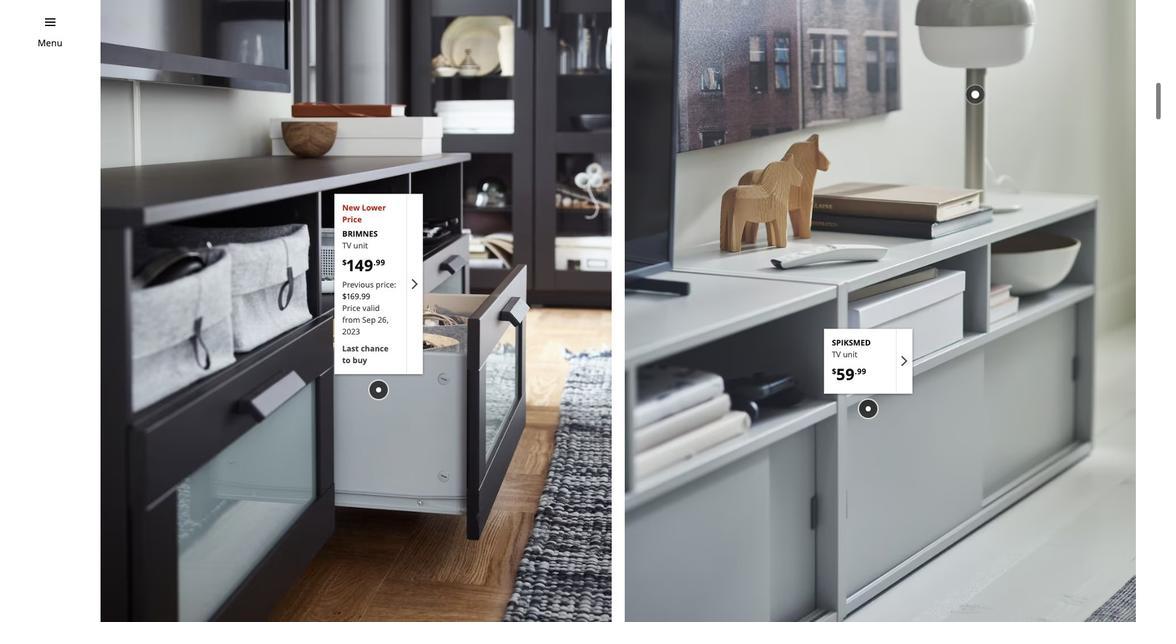 Task type: vqa. For each thing, say whether or not it's contained in the screenshot.
second a from right
no



Task type: locate. For each thing, give the bounding box(es) containing it.
0 vertical spatial tv
[[342, 238, 351, 250]]

$ inside new lower price brimnes tv unit $ 149 . 99
[[342, 256, 347, 267]]

2 vertical spatial 99
[[857, 365, 867, 376]]

price
[[342, 212, 362, 223], [342, 301, 361, 313]]

0 horizontal spatial unit
[[353, 238, 368, 250]]

$ inside previous price: $ 169 . 99 price valid from sep 26, 2023 last chance to buy
[[342, 290, 347, 301]]

price:
[[376, 278, 396, 289]]

2023
[[342, 325, 360, 336]]

. up previous on the top of page
[[374, 256, 376, 267]]

0 vertical spatial $
[[342, 256, 347, 267]]

99 inside new lower price brimnes tv unit $ 149 . 99
[[376, 256, 385, 267]]

price up from
[[342, 301, 361, 313]]

unit down the brimnes
[[353, 238, 368, 250]]

1 horizontal spatial 99
[[376, 256, 385, 267]]

0 vertical spatial price
[[342, 212, 362, 223]]

tv down the brimnes
[[342, 238, 351, 250]]

1 vertical spatial unit
[[843, 348, 858, 359]]

99 inside previous price: $ 169 . 99 price valid from sep 26, 2023 last chance to buy
[[361, 290, 370, 301]]

26,
[[378, 313, 389, 324]]

1 vertical spatial price
[[342, 301, 361, 313]]

1 price from the top
[[342, 212, 362, 223]]

1 horizontal spatial unit
[[843, 348, 858, 359]]

2 vertical spatial .
[[855, 365, 857, 376]]

2 horizontal spatial .
[[855, 365, 857, 376]]

tv inside spiksmed tv unit $ 59 . 99
[[832, 348, 841, 359]]

from
[[342, 313, 360, 324]]

2 horizontal spatial 99
[[857, 365, 867, 376]]

99 right 169 at top
[[361, 290, 370, 301]]

.
[[374, 256, 376, 267], [359, 290, 361, 301], [855, 365, 857, 376]]

lower
[[362, 201, 386, 212]]

2 vertical spatial $
[[832, 365, 836, 376]]

. down spiksmed
[[855, 365, 857, 376]]

previous
[[342, 278, 374, 289]]

2 price from the top
[[342, 301, 361, 313]]

$ down previous on the top of page
[[342, 290, 347, 301]]

0 vertical spatial .
[[374, 256, 376, 267]]

0 horizontal spatial tv
[[342, 238, 351, 250]]

0 horizontal spatial .
[[359, 290, 361, 301]]

$ down spiksmed
[[832, 365, 836, 376]]

149
[[347, 253, 374, 274]]

1 horizontal spatial tv
[[832, 348, 841, 359]]

tv down spiksmed
[[832, 348, 841, 359]]

99 right 149
[[376, 256, 385, 267]]

0 vertical spatial 99
[[376, 256, 385, 267]]

99 right 59
[[857, 365, 867, 376]]

unit
[[353, 238, 368, 250], [843, 348, 858, 359]]

chance
[[361, 342, 389, 353]]

buy
[[353, 354, 367, 365]]

price down new
[[342, 212, 362, 223]]

. inside spiksmed tv unit $ 59 . 99
[[855, 365, 857, 376]]

169
[[347, 290, 359, 301]]

1 vertical spatial tv
[[832, 348, 841, 359]]

99
[[376, 256, 385, 267], [361, 290, 370, 301], [857, 365, 867, 376]]

0 horizontal spatial 99
[[361, 290, 370, 301]]

1 vertical spatial $
[[342, 290, 347, 301]]

0 vertical spatial unit
[[353, 238, 368, 250]]

1 horizontal spatial .
[[374, 256, 376, 267]]

$
[[342, 256, 347, 267], [342, 290, 347, 301], [832, 365, 836, 376]]

1 vertical spatial .
[[359, 290, 361, 301]]

$ up previous on the top of page
[[342, 256, 347, 267]]

. down previous on the top of page
[[359, 290, 361, 301]]

1 vertical spatial 99
[[361, 290, 370, 301]]

tv
[[342, 238, 351, 250], [832, 348, 841, 359]]

unit down spiksmed
[[843, 348, 858, 359]]



Task type: describe. For each thing, give the bounding box(es) containing it.
price inside previous price: $ 169 . 99 price valid from sep 26, 2023 last chance to buy
[[342, 301, 361, 313]]

brimnes
[[342, 227, 378, 238]]

unit inside new lower price brimnes tv unit $ 149 . 99
[[353, 238, 368, 250]]

price inside new lower price brimnes tv unit $ 149 . 99
[[342, 212, 362, 223]]

$ inside spiksmed tv unit $ 59 . 99
[[832, 365, 836, 376]]

tv inside new lower price brimnes tv unit $ 149 . 99
[[342, 238, 351, 250]]

spiksmed
[[832, 336, 871, 347]]

99 inside spiksmed tv unit $ 59 . 99
[[857, 365, 867, 376]]

last
[[342, 342, 359, 353]]

menu button
[[38, 36, 62, 50]]

spiksmed tv unit $ 59 . 99
[[832, 336, 871, 384]]

. inside new lower price brimnes tv unit $ 149 . 99
[[374, 256, 376, 267]]

previous price: $ 169 . 99 price valid from sep 26, 2023 last chance to buy
[[342, 278, 396, 365]]

unit inside spiksmed tv unit $ 59 . 99
[[843, 348, 858, 359]]

to
[[342, 354, 351, 365]]

new lower price brimnes tv unit $ 149 . 99
[[342, 201, 386, 274]]

59
[[836, 362, 855, 384]]

new
[[342, 201, 360, 212]]

sep
[[362, 313, 376, 324]]

. inside previous price: $ 169 . 99 price valid from sep 26, 2023 last chance to buy
[[359, 290, 361, 301]]

valid
[[363, 301, 380, 313]]

menu
[[38, 37, 62, 49]]



